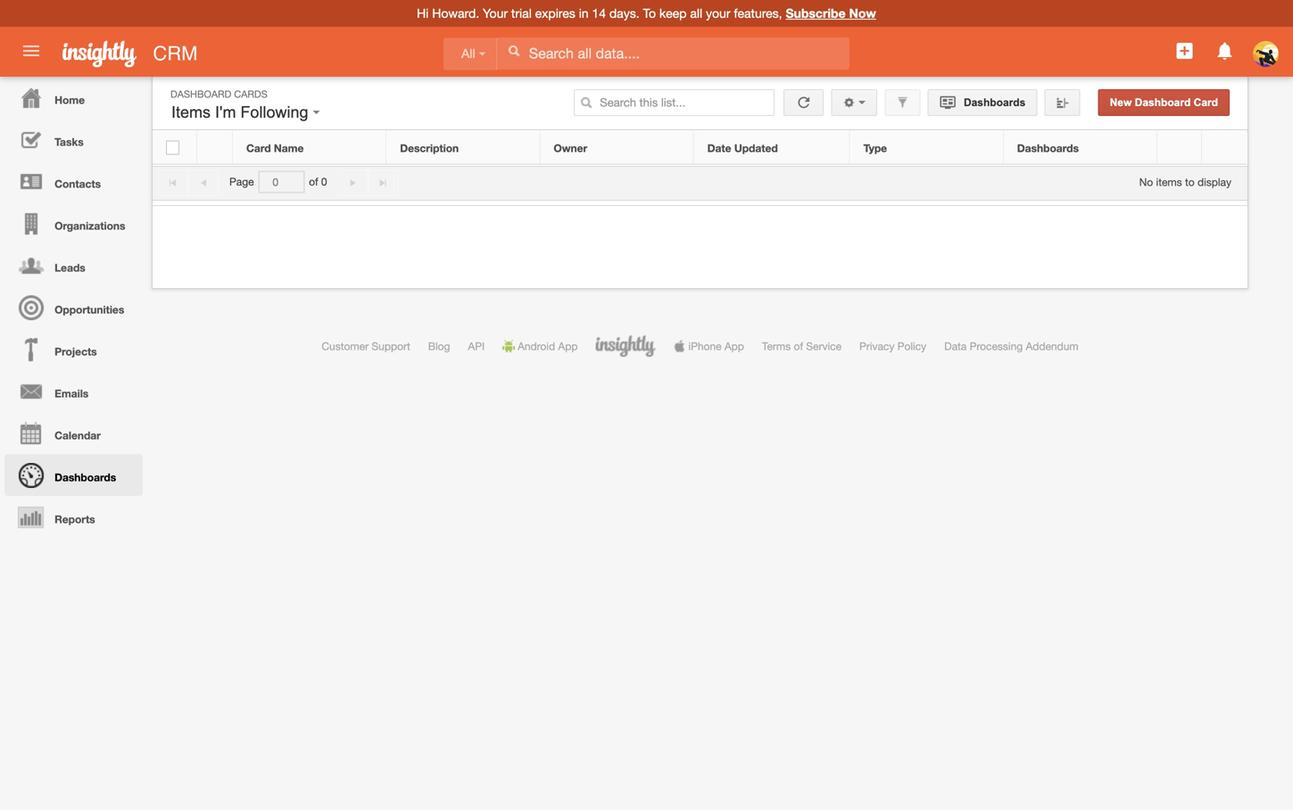 Task type: locate. For each thing, give the bounding box(es) containing it.
data processing addendum link
[[944, 340, 1079, 353]]

cards
[[234, 88, 268, 100]]

now
[[849, 6, 876, 21]]

navigation
[[0, 77, 143, 538]]

None checkbox
[[166, 140, 179, 155]]

calendar link
[[4, 412, 143, 454]]

keep
[[659, 6, 687, 21]]

column header up the display
[[1202, 131, 1247, 165]]

no
[[1139, 176, 1153, 188]]

terms of service
[[762, 340, 842, 353]]

show sidebar image
[[1056, 96, 1069, 109]]

column header down i'm
[[197, 131, 233, 165]]

0 vertical spatial dashboards link
[[928, 89, 1037, 116]]

app
[[558, 340, 578, 353], [725, 340, 744, 353]]

app for iphone app
[[725, 340, 744, 353]]

dashboards link down "calendar"
[[4, 454, 143, 496]]

addendum
[[1026, 340, 1079, 353]]

display
[[1198, 176, 1232, 188]]

service
[[806, 340, 842, 353]]

0 horizontal spatial card
[[246, 142, 271, 154]]

1 horizontal spatial dashboards link
[[928, 89, 1037, 116]]

customer support
[[322, 340, 410, 353]]

Search all data.... text field
[[498, 37, 850, 70]]

terms of service link
[[762, 340, 842, 353]]

hi
[[417, 6, 429, 21]]

notifications image
[[1214, 40, 1236, 62]]

tasks link
[[4, 119, 143, 161]]

1 horizontal spatial of
[[794, 340, 803, 353]]

2 vertical spatial dashboards
[[55, 471, 116, 484]]

dashboards down "show sidebar" image
[[1017, 142, 1079, 154]]

1 vertical spatial of
[[794, 340, 803, 353]]

0 vertical spatial of
[[309, 176, 318, 188]]

cog image
[[843, 96, 856, 109]]

card
[[1194, 96, 1218, 108], [246, 142, 271, 154]]

tasks
[[55, 136, 84, 148]]

0 horizontal spatial dashboard
[[170, 88, 231, 100]]

crm
[[153, 42, 198, 65]]

card down notifications icon
[[1194, 96, 1218, 108]]

1 app from the left
[[558, 340, 578, 353]]

3 column header from the left
[[1202, 131, 1247, 165]]

2 app from the left
[[725, 340, 744, 353]]

owner
[[554, 142, 587, 154]]

dashboard
[[170, 88, 231, 100], [1135, 96, 1191, 108]]

customer
[[322, 340, 369, 353]]

of left 0
[[309, 176, 318, 188]]

api
[[468, 340, 485, 353]]

column header
[[197, 131, 233, 165], [1158, 131, 1202, 165], [1202, 131, 1247, 165]]

of right terms
[[794, 340, 803, 353]]

card left name
[[246, 142, 271, 154]]

search image
[[580, 96, 593, 109]]

android
[[518, 340, 555, 353]]

0 horizontal spatial dashboards link
[[4, 454, 143, 496]]

blog link
[[428, 340, 450, 353]]

dashboards
[[961, 96, 1026, 108], [1017, 142, 1079, 154], [55, 471, 116, 484]]

row
[[153, 131, 1247, 165]]

organizations link
[[4, 203, 143, 245]]

of 0
[[309, 176, 327, 188]]

dashboard cards
[[170, 88, 268, 100]]

1 horizontal spatial card
[[1194, 96, 1218, 108]]

privacy policy
[[860, 340, 927, 353]]

reports
[[55, 513, 95, 526]]

of
[[309, 176, 318, 188], [794, 340, 803, 353]]

data processing addendum
[[944, 340, 1079, 353]]

column header up no items to display
[[1158, 131, 1202, 165]]

to
[[643, 6, 656, 21]]

1 horizontal spatial app
[[725, 340, 744, 353]]

policy
[[898, 340, 927, 353]]

terms
[[762, 340, 791, 353]]

app right android at the top left of the page
[[558, 340, 578, 353]]

0 horizontal spatial of
[[309, 176, 318, 188]]

0 horizontal spatial app
[[558, 340, 578, 353]]

emails
[[55, 387, 89, 400]]

dashboard up items
[[170, 88, 231, 100]]

dashboards link
[[928, 89, 1037, 116], [4, 454, 143, 496]]

items
[[171, 103, 211, 121]]

0 vertical spatial card
[[1194, 96, 1218, 108]]

updated
[[734, 142, 778, 154]]

new
[[1110, 96, 1132, 108]]

your
[[483, 6, 508, 21]]

app right iphone
[[725, 340, 744, 353]]

dashboards link right show list view filters image
[[928, 89, 1037, 116]]

dashboards left "show sidebar" image
[[961, 96, 1026, 108]]

dashboard right new
[[1135, 96, 1191, 108]]

i'm
[[215, 103, 236, 121]]

dashboards up reports link
[[55, 471, 116, 484]]

features,
[[734, 6, 782, 21]]

description
[[400, 142, 459, 154]]

projects
[[55, 345, 97, 358]]

new dashboard card
[[1110, 96, 1218, 108]]

items
[[1156, 176, 1182, 188]]

trial
[[511, 6, 532, 21]]



Task type: vqa. For each thing, say whether or not it's contained in the screenshot.
seventh Howard Brown from the top
no



Task type: describe. For each thing, give the bounding box(es) containing it.
days.
[[609, 6, 640, 21]]

new dashboard card link
[[1098, 89, 1230, 116]]

leads
[[55, 262, 85, 274]]

privacy
[[860, 340, 895, 353]]

api link
[[468, 340, 485, 353]]

emails link
[[4, 370, 143, 412]]

blog
[[428, 340, 450, 353]]

2 column header from the left
[[1158, 131, 1202, 165]]

items i'm following button
[[167, 99, 324, 126]]

no items to display
[[1139, 176, 1232, 188]]

hi howard. your trial expires in 14 days. to keep all your features, subscribe now
[[417, 6, 876, 21]]

iphone app
[[689, 340, 744, 353]]

all
[[461, 47, 475, 61]]

data
[[944, 340, 967, 353]]

row containing card name
[[153, 131, 1247, 165]]

show list view filters image
[[896, 96, 909, 109]]

support
[[372, 340, 410, 353]]

calendar
[[55, 429, 101, 442]]

home
[[55, 94, 85, 106]]

customer support link
[[322, 340, 410, 353]]

card name
[[246, 142, 304, 154]]

date updated
[[707, 142, 778, 154]]

home link
[[4, 77, 143, 119]]

none checkbox inside row
[[166, 140, 179, 155]]

opportunities
[[55, 303, 124, 316]]

howard.
[[432, 6, 479, 21]]

reports link
[[4, 496, 143, 538]]

iphone app link
[[673, 340, 744, 353]]

processing
[[970, 340, 1023, 353]]

your
[[706, 6, 731, 21]]

all
[[690, 6, 703, 21]]

android app link
[[503, 340, 578, 353]]

app for android app
[[558, 340, 578, 353]]

date
[[707, 142, 731, 154]]

iphone
[[689, 340, 722, 353]]

0
[[321, 176, 327, 188]]

opportunities link
[[4, 287, 143, 328]]

navigation containing home
[[0, 77, 143, 538]]

expires
[[535, 6, 575, 21]]

1 vertical spatial dashboards link
[[4, 454, 143, 496]]

subscribe now link
[[786, 6, 876, 21]]

1 horizontal spatial dashboard
[[1135, 96, 1191, 108]]

14
[[592, 6, 606, 21]]

in
[[579, 6, 589, 21]]

to
[[1185, 176, 1195, 188]]

page
[[229, 176, 254, 188]]

leads link
[[4, 245, 143, 287]]

following
[[240, 103, 308, 121]]

refresh list image
[[795, 96, 812, 108]]

privacy policy link
[[860, 340, 927, 353]]

0 vertical spatial dashboards
[[961, 96, 1026, 108]]

items i'm following
[[171, 103, 313, 121]]

projects link
[[4, 328, 143, 370]]

1 vertical spatial dashboards
[[1017, 142, 1079, 154]]

organizations
[[55, 220, 125, 232]]

name
[[274, 142, 304, 154]]

android app
[[518, 340, 578, 353]]

contacts
[[55, 178, 101, 190]]

Search this list... text field
[[574, 89, 775, 116]]

subscribe
[[786, 6, 846, 21]]

1 vertical spatial card
[[246, 142, 271, 154]]

all link
[[444, 38, 498, 70]]

1 column header from the left
[[197, 131, 233, 165]]

contacts link
[[4, 161, 143, 203]]

white image
[[508, 45, 520, 57]]

type
[[864, 142, 887, 154]]



